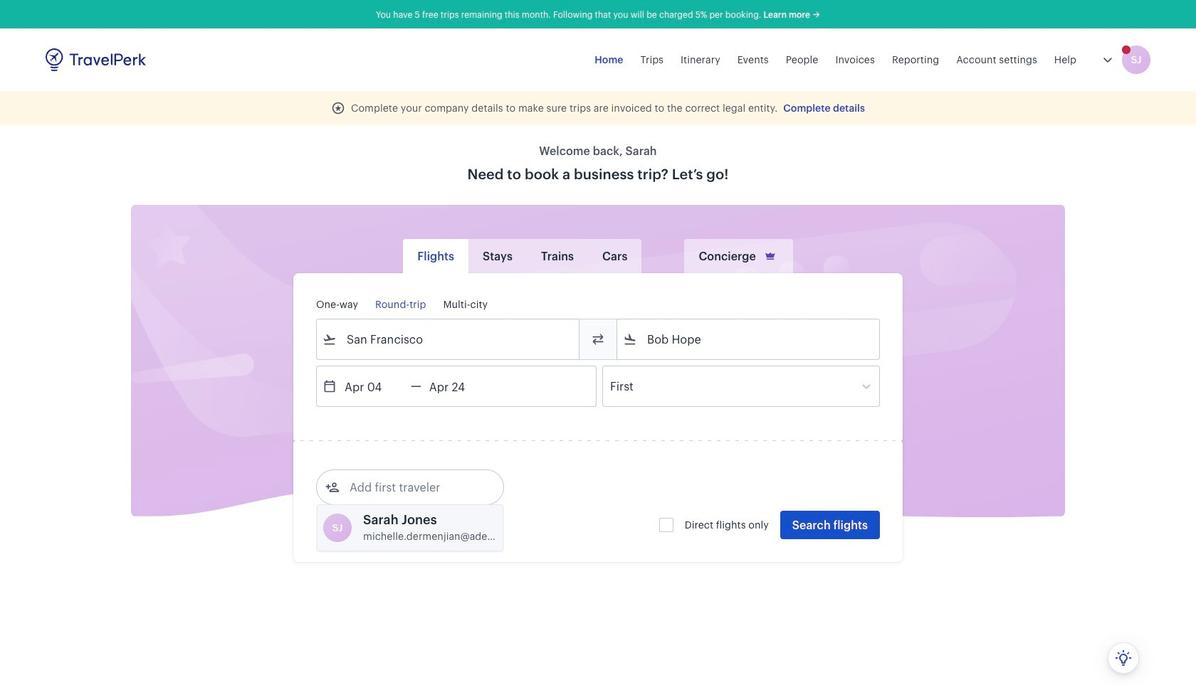 Task type: locate. For each thing, give the bounding box(es) containing it.
From search field
[[337, 328, 560, 351]]

Add first traveler search field
[[340, 476, 488, 499]]

To search field
[[637, 328, 861, 351]]



Task type: describe. For each thing, give the bounding box(es) containing it.
Return text field
[[421, 367, 495, 407]]

Depart text field
[[337, 367, 411, 407]]



